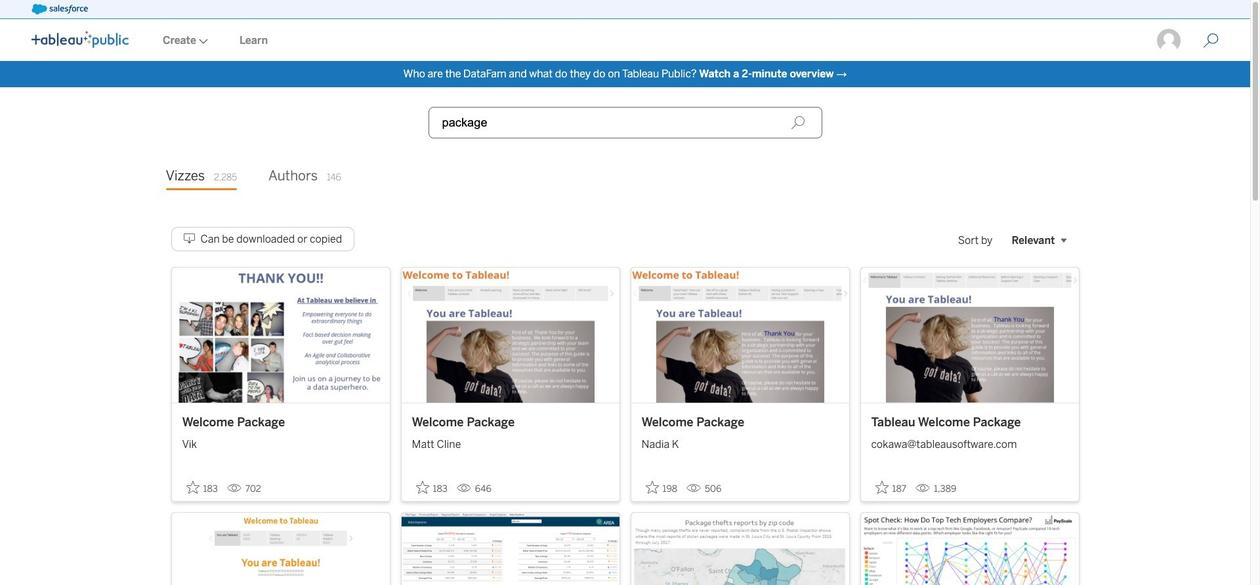 Task type: vqa. For each thing, say whether or not it's contained in the screenshot.
'Search' ICON
yes



Task type: describe. For each thing, give the bounding box(es) containing it.
jacob.simon6557 image
[[1156, 28, 1183, 54]]

salesforce logo image
[[32, 4, 88, 14]]

3 add favorite button from the left
[[642, 477, 682, 499]]

logo image
[[32, 31, 129, 48]]

Search input field
[[428, 107, 822, 139]]

go to search image
[[1188, 33, 1235, 49]]

1 add favorite button from the left
[[182, 477, 222, 499]]

add favorite image for third add favorite button from the right
[[416, 481, 429, 494]]

add favorite image for second add favorite button from the right
[[646, 481, 659, 494]]



Task type: locate. For each thing, give the bounding box(es) containing it.
Add Favorite button
[[182, 477, 222, 499], [412, 477, 452, 499], [642, 477, 682, 499], [872, 477, 911, 499]]

2 add favorite image from the left
[[876, 481, 889, 494]]

1 add favorite image from the left
[[186, 481, 199, 494]]

add favorite image
[[646, 481, 659, 494], [876, 481, 889, 494]]

1 add favorite image from the left
[[646, 481, 659, 494]]

workbook thumbnail image
[[172, 268, 390, 403], [402, 268, 620, 403], [631, 268, 849, 403], [861, 268, 1079, 403], [172, 513, 390, 586], [402, 513, 620, 586], [631, 513, 849, 586], [861, 513, 1079, 586]]

add favorite image
[[186, 481, 199, 494], [416, 481, 429, 494]]

add favorite image for fourth add favorite button from left
[[876, 481, 889, 494]]

add favorite image for 1st add favorite button from left
[[186, 481, 199, 494]]

1 horizontal spatial add favorite image
[[416, 481, 429, 494]]

4 add favorite button from the left
[[872, 477, 911, 499]]

0 horizontal spatial add favorite image
[[186, 481, 199, 494]]

0 horizontal spatial add favorite image
[[646, 481, 659, 494]]

2 add favorite image from the left
[[416, 481, 429, 494]]

create image
[[196, 39, 208, 44]]

2 add favorite button from the left
[[412, 477, 452, 499]]

search image
[[791, 116, 805, 130]]

1 horizontal spatial add favorite image
[[876, 481, 889, 494]]



